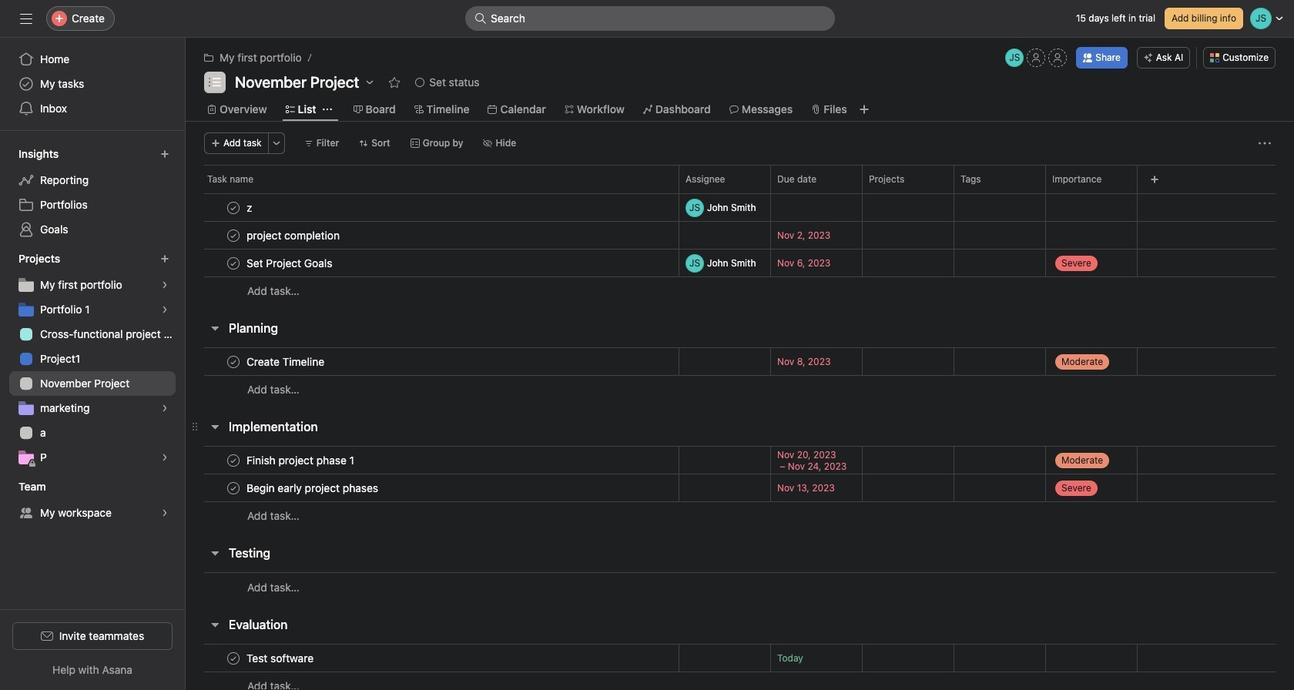 Task type: locate. For each thing, give the bounding box(es) containing it.
task name text field inside set project goals cell
[[243, 255, 337, 271]]

mark complete image for task name text field inside the project completion cell
[[224, 226, 243, 245]]

2 mark complete image from the top
[[224, 254, 243, 272]]

create timeline cell
[[186, 347, 679, 376]]

2 mark complete checkbox from the top
[[224, 254, 243, 272]]

4 collapse task list for this group image from the top
[[209, 619, 221, 631]]

collapse task list for this group image
[[209, 322, 221, 334], [209, 421, 221, 433], [209, 547, 221, 559], [209, 619, 221, 631]]

tags for set project goals cell
[[954, 249, 1046, 277]]

add tab image
[[858, 103, 870, 116]]

mark complete image
[[224, 198, 243, 217], [224, 352, 243, 371]]

Task name text field
[[243, 200, 260, 215], [243, 228, 344, 243], [243, 354, 329, 369], [243, 453, 359, 468]]

task name text field inside finish project phase 1 cell
[[243, 453, 359, 468]]

mark complete checkbox inside test software "cell"
[[224, 649, 243, 667]]

mark complete checkbox for set project goals cell at the top of the page
[[224, 254, 243, 272]]

2 collapse task list for this group image from the top
[[209, 421, 221, 433]]

mark complete image inside finish project phase 1 cell
[[224, 451, 243, 470]]

add to starred image
[[388, 76, 401, 89]]

manage project members image
[[1005, 49, 1024, 67]]

task name text field inside project completion cell
[[243, 228, 344, 243]]

4 mark complete image from the top
[[224, 479, 243, 497]]

mark complete image for task name text field within the finish project phase 1 cell
[[224, 451, 243, 470]]

hide sidebar image
[[20, 12, 32, 25]]

2 task name text field from the top
[[243, 228, 344, 243]]

4 mark complete checkbox from the top
[[224, 451, 243, 470]]

linked projects for z cell
[[862, 193, 954, 222]]

see details, p image
[[160, 453, 169, 462]]

task name text field inside z cell
[[243, 200, 260, 215]]

mark complete checkbox inside z cell
[[224, 198, 243, 217]]

tags for create timeline cell
[[954, 347, 1046, 376]]

linked projects for test software cell
[[862, 644, 954, 672]]

0 vertical spatial mark complete image
[[224, 198, 243, 217]]

1 vertical spatial task name text field
[[243, 480, 383, 496]]

mark complete image inside the create timeline cell
[[224, 352, 243, 371]]

3 task name text field from the top
[[243, 651, 318, 666]]

collapse task list for this group image for header implementation tree grid
[[209, 421, 221, 433]]

Mark complete checkbox
[[224, 198, 243, 217], [224, 254, 243, 272], [224, 352, 243, 371], [224, 451, 243, 470], [224, 479, 243, 497], [224, 649, 243, 667]]

mark complete checkbox inside finish project phase 1 cell
[[224, 451, 243, 470]]

4 task name text field from the top
[[243, 453, 359, 468]]

mark complete checkbox for the create timeline cell
[[224, 352, 243, 371]]

3 mark complete checkbox from the top
[[224, 352, 243, 371]]

Mark complete checkbox
[[224, 226, 243, 245]]

mark complete image inside test software "cell"
[[224, 649, 243, 667]]

linked projects for begin early project phases cell
[[862, 474, 954, 502]]

collapse task list for this group image for header evaluation "tree grid"
[[209, 619, 221, 631]]

mark complete image for task name text field in the the create timeline cell
[[224, 352, 243, 371]]

linked projects for finish project phase 1 cell
[[862, 446, 954, 475]]

1 collapse task list for this group image from the top
[[209, 322, 221, 334]]

mark complete image
[[224, 226, 243, 245], [224, 254, 243, 272], [224, 451, 243, 470], [224, 479, 243, 497], [224, 649, 243, 667]]

2 vertical spatial task name text field
[[243, 651, 318, 666]]

2 task name text field from the top
[[243, 480, 383, 496]]

tags for z cell
[[954, 193, 1046, 222]]

3 task name text field from the top
[[243, 354, 329, 369]]

tab actions image
[[322, 105, 332, 114]]

1 mark complete image from the top
[[224, 198, 243, 217]]

1 task name text field from the top
[[243, 255, 337, 271]]

finish project phase 1 cell
[[186, 446, 679, 475]]

mark complete checkbox for z cell
[[224, 198, 243, 217]]

mark complete image inside project completion cell
[[224, 226, 243, 245]]

new insights image
[[160, 149, 169, 159]]

mark complete image inside z cell
[[224, 198, 243, 217]]

task name text field inside test software "cell"
[[243, 651, 318, 666]]

list box
[[465, 6, 835, 31]]

5 mark complete checkbox from the top
[[224, 479, 243, 497]]

mark complete checkbox for test software "cell"
[[224, 649, 243, 667]]

z cell
[[186, 193, 679, 222]]

6 mark complete checkbox from the top
[[224, 649, 243, 667]]

row
[[186, 165, 1294, 193], [204, 193, 1276, 194], [186, 193, 1294, 222], [186, 221, 1294, 250], [186, 249, 1294, 277], [186, 277, 1294, 305], [186, 347, 1294, 376], [186, 375, 1294, 404], [186, 446, 1294, 475], [186, 474, 1294, 502], [186, 501, 1294, 530], [186, 572, 1294, 602], [186, 644, 1294, 672], [186, 672, 1294, 690]]

more actions image
[[1259, 137, 1271, 149], [272, 139, 281, 148]]

mark complete image inside set project goals cell
[[224, 254, 243, 272]]

3 mark complete image from the top
[[224, 451, 243, 470]]

mark complete checkbox for begin early project phases "cell"
[[224, 479, 243, 497]]

task name text field inside the create timeline cell
[[243, 354, 329, 369]]

task name text field for mark complete checkbox inside the test software "cell"
[[243, 651, 318, 666]]

2 mark complete image from the top
[[224, 352, 243, 371]]

5 mark complete image from the top
[[224, 649, 243, 667]]

task name text field inside begin early project phases "cell"
[[243, 480, 383, 496]]

mark complete image for task name text field inside the z cell
[[224, 198, 243, 217]]

Task name text field
[[243, 255, 337, 271], [243, 480, 383, 496], [243, 651, 318, 666]]

header implementation tree grid
[[186, 446, 1294, 530]]

1 vertical spatial mark complete image
[[224, 352, 243, 371]]

1 mark complete checkbox from the top
[[224, 198, 243, 217]]

task name text field for mark complete checkbox in the set project goals cell
[[243, 255, 337, 271]]

mark complete image for task name text box inside test software "cell"
[[224, 649, 243, 667]]

header untitled section tree grid
[[186, 193, 1294, 305]]

mark complete image inside begin early project phases "cell"
[[224, 479, 243, 497]]

mark complete checkbox inside the create timeline cell
[[224, 352, 243, 371]]

mark complete checkbox inside set project goals cell
[[224, 254, 243, 272]]

1 mark complete image from the top
[[224, 226, 243, 245]]

0 vertical spatial task name text field
[[243, 255, 337, 271]]

1 task name text field from the top
[[243, 200, 260, 215]]

mark complete checkbox inside begin early project phases "cell"
[[224, 479, 243, 497]]



Task type: describe. For each thing, give the bounding box(es) containing it.
task name text field for project completion cell
[[243, 228, 344, 243]]

set project goals cell
[[186, 249, 679, 277]]

teams element
[[0, 473, 185, 528]]

3 collapse task list for this group image from the top
[[209, 547, 221, 559]]

add field image
[[1150, 175, 1159, 184]]

see details, portfolio 1 image
[[160, 305, 169, 314]]

begin early project phases cell
[[186, 474, 679, 502]]

tags for test software cell
[[954, 644, 1046, 672]]

see details, marketing image
[[160, 404, 169, 413]]

task name text field for z cell
[[243, 200, 260, 215]]

header evaluation tree grid
[[186, 644, 1294, 690]]

projects element
[[0, 245, 185, 473]]

task name text field for mark complete checkbox in the begin early project phases "cell"
[[243, 480, 383, 496]]

linked projects for set project goals cell
[[862, 249, 954, 277]]

see details, my workspace image
[[160, 508, 169, 518]]

collapse task list for this group image for header planning tree grid
[[209, 322, 221, 334]]

list image
[[209, 76, 221, 89]]

see details, my first portfolio image
[[160, 280, 169, 290]]

prominent image
[[475, 12, 487, 25]]

linked projects for project completion cell
[[862, 221, 954, 250]]

mark complete image for task name text box in set project goals cell
[[224, 254, 243, 272]]

mark complete checkbox for finish project phase 1 cell
[[224, 451, 243, 470]]

test software cell
[[186, 644, 679, 672]]

task name text field for finish project phase 1 cell
[[243, 453, 359, 468]]

project completion cell
[[186, 221, 679, 250]]

tags for project completion cell
[[954, 221, 1046, 250]]

0 horizontal spatial more actions image
[[272, 139, 281, 148]]

insights element
[[0, 140, 185, 245]]

tags for begin early project phases cell
[[954, 474, 1046, 502]]

1 horizontal spatial more actions image
[[1259, 137, 1271, 149]]

mark complete image for task name text box inside begin early project phases "cell"
[[224, 479, 243, 497]]

global element
[[0, 38, 185, 130]]

task name text field for the create timeline cell
[[243, 354, 329, 369]]

linked projects for create timeline cell
[[862, 347, 954, 376]]

new project or portfolio image
[[160, 254, 169, 263]]

tags for finish project phase 1 cell
[[954, 446, 1046, 475]]

header planning tree grid
[[186, 347, 1294, 404]]



Task type: vqa. For each thing, say whether or not it's contained in the screenshot.
"tags for Create Timeline" Cell
yes



